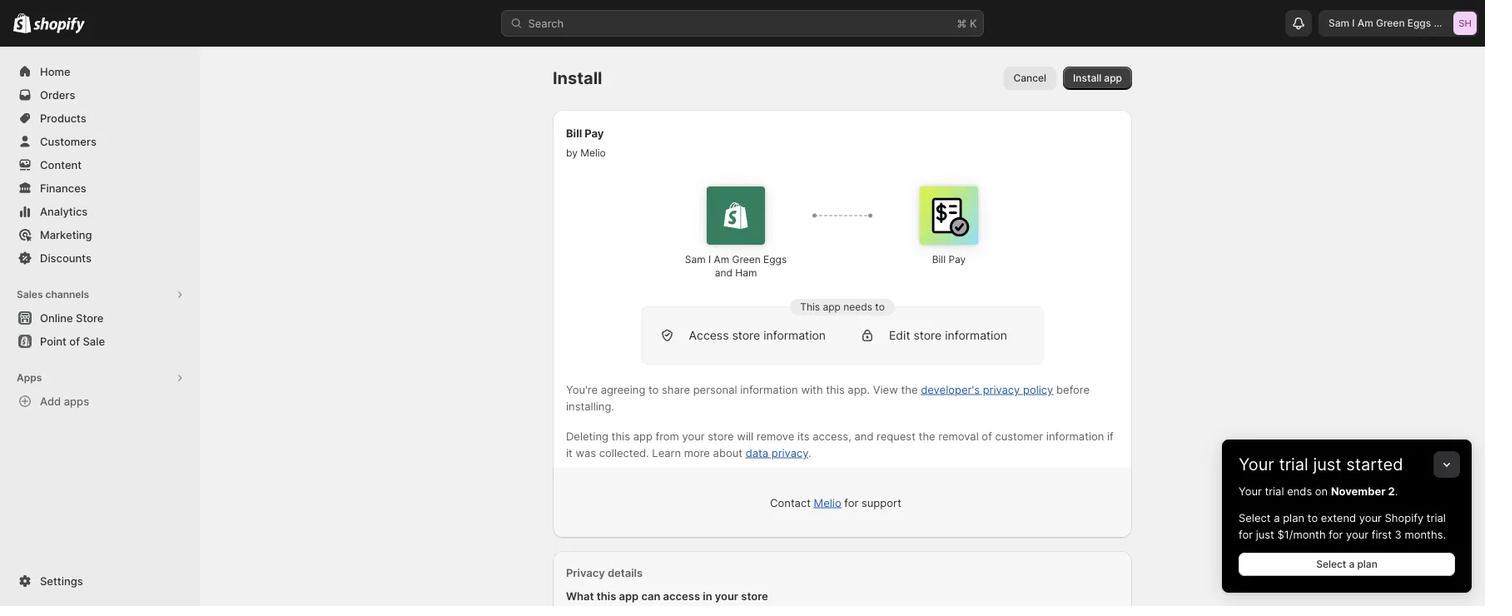 Task type: vqa. For each thing, say whether or not it's contained in the screenshot.
products
yes



Task type: describe. For each thing, give the bounding box(es) containing it.
ends
[[1287, 485, 1312, 497]]

details
[[608, 566, 643, 579]]

store inside "deleting this app from your store will remove its access, and request the removal of customer information if it was collected. learn more about"
[[708, 430, 734, 443]]

eggs inside sam i am green eggs and ham
[[764, 254, 787, 266]]

discounts link
[[10, 246, 190, 270]]

0 vertical spatial am
[[1358, 17, 1374, 29]]

information inside "deleting this app from your store will remove its access, and request the removal of customer information if it was collected. learn more about"
[[1046, 430, 1104, 443]]

personal
[[693, 383, 737, 396]]

more
[[684, 446, 710, 459]]

analytics
[[40, 205, 88, 218]]

your for your trial just started
[[1239, 454, 1274, 475]]

before
[[1057, 383, 1090, 396]]

to for select a plan to extend your shopify trial for just $1/month for your first 3 months.
[[1308, 511, 1318, 524]]

in
[[703, 589, 712, 602]]

customers link
[[10, 130, 190, 153]]

access,
[[813, 430, 852, 443]]

1 vertical spatial and
[[715, 267, 733, 279]]

edit
[[889, 328, 910, 343]]

bill for bill pay
[[932, 254, 946, 266]]

2 horizontal spatial and
[[1434, 17, 1452, 29]]

your for your trial ends on november 2 .
[[1239, 485, 1262, 497]]

information left with
[[740, 383, 798, 396]]

a for select a plan
[[1349, 558, 1355, 570]]

apps
[[64, 395, 89, 408]]

if
[[1107, 430, 1114, 443]]

share
[[662, 383, 690, 396]]

1 vertical spatial i
[[709, 254, 711, 266]]

0 vertical spatial .
[[808, 446, 811, 459]]

trial for ends
[[1265, 485, 1284, 497]]

store
[[76, 311, 104, 324]]

. inside your trial just started element
[[1395, 485, 1398, 497]]

point
[[40, 335, 67, 348]]

0 horizontal spatial for
[[844, 496, 859, 509]]

support
[[862, 496, 902, 509]]

a for select a plan to extend your shopify trial for just $1/month for your first 3 months.
[[1274, 511, 1280, 524]]

2 horizontal spatial for
[[1329, 528, 1343, 541]]

by
[[566, 147, 578, 159]]

privacy
[[566, 566, 605, 579]]

access store information
[[689, 328, 826, 343]]

before installing.
[[566, 383, 1090, 413]]

store right the edit
[[914, 328, 942, 343]]

started
[[1346, 454, 1403, 475]]

what
[[566, 589, 594, 602]]

marketing
[[40, 228, 92, 241]]

edit store information
[[889, 328, 1007, 343]]

this for you're agreeing to share personal information with this app. view the
[[612, 430, 630, 443]]

0 horizontal spatial to
[[649, 383, 659, 396]]

collected.
[[599, 446, 649, 459]]

online store link
[[10, 306, 190, 330]]

the inside "deleting this app from your store will remove its access, and request the removal of customer information if it was collected. learn more about"
[[919, 430, 936, 443]]

point of sale button
[[0, 330, 200, 353]]

can
[[641, 589, 661, 602]]

melio inside bill pay by melio
[[581, 147, 606, 159]]

0 horizontal spatial the
[[901, 383, 918, 396]]

0 vertical spatial sam i am green eggs and ham
[[1329, 17, 1477, 29]]

⌘ k
[[957, 17, 977, 30]]

agreeing
[[601, 383, 646, 396]]

orders link
[[10, 83, 190, 107]]

installing.
[[566, 400, 614, 413]]

online store button
[[0, 306, 200, 330]]

discounts
[[40, 251, 92, 264]]

point of sale
[[40, 335, 105, 348]]

customer
[[995, 430, 1043, 443]]

first
[[1372, 528, 1392, 541]]

install app button
[[1063, 67, 1132, 90]]

your inside "deleting this app from your store will remove its access, and request the removal of customer information if it was collected. learn more about"
[[682, 430, 705, 443]]

with
[[801, 383, 823, 396]]

bill pay by melio
[[566, 127, 606, 159]]

finances
[[40, 182, 86, 194]]

k
[[970, 17, 977, 30]]

what this app can access in your store
[[566, 589, 768, 602]]

extend
[[1321, 511, 1356, 524]]

data privacy .
[[746, 446, 811, 459]]

access
[[689, 328, 729, 343]]

0 vertical spatial green
[[1376, 17, 1405, 29]]

apps button
[[10, 366, 190, 390]]

it
[[566, 446, 573, 459]]

0 vertical spatial privacy
[[983, 383, 1020, 396]]

1 horizontal spatial ham
[[1455, 17, 1477, 29]]

learn
[[652, 446, 681, 459]]

online store
[[40, 311, 104, 324]]

shopify image
[[33, 17, 85, 34]]

plan for select a plan
[[1357, 558, 1378, 570]]

deleting this app from your store will remove its access, and request the removal of customer information if it was collected. learn more about
[[566, 430, 1114, 459]]

content
[[40, 158, 82, 171]]

its
[[798, 430, 810, 443]]

1 horizontal spatial i
[[1352, 17, 1355, 29]]

data
[[746, 446, 769, 459]]

melio button
[[814, 496, 841, 509]]

analytics link
[[10, 200, 190, 223]]

to for this app needs to
[[875, 301, 885, 313]]

install for install
[[553, 68, 602, 88]]

of inside "deleting this app from your store will remove its access, and request the removal of customer information if it was collected. learn more about"
[[982, 430, 992, 443]]

request
[[877, 430, 916, 443]]

trial for just
[[1279, 454, 1309, 475]]

your trial just started
[[1239, 454, 1403, 475]]

your trial just started button
[[1222, 440, 1472, 475]]

0 horizontal spatial sam
[[685, 254, 706, 266]]

1 vertical spatial privacy
[[772, 446, 808, 459]]

0 vertical spatial this
[[826, 383, 845, 396]]

plan for select a plan to extend your shopify trial for just $1/month for your first 3 months.
[[1283, 511, 1305, 524]]

point of sale link
[[10, 330, 190, 353]]

on
[[1315, 485, 1328, 497]]

your trial ends on november 2 .
[[1239, 485, 1398, 497]]

3
[[1395, 528, 1402, 541]]

you're
[[566, 383, 598, 396]]



Task type: locate. For each thing, give the bounding box(es) containing it.
the
[[901, 383, 918, 396], [919, 430, 936, 443]]

this
[[826, 383, 845, 396], [612, 430, 630, 443], [597, 589, 616, 602]]

app inside "deleting this app from your store will remove its access, and request the removal of customer information if it was collected. learn more about"
[[633, 430, 653, 443]]

orders
[[40, 88, 75, 101]]

was
[[576, 446, 596, 459]]

0 horizontal spatial bill
[[566, 127, 582, 139]]

2 vertical spatial this
[[597, 589, 616, 602]]

melio right the contact
[[814, 496, 841, 509]]

0 vertical spatial your
[[1239, 454, 1274, 475]]

0 horizontal spatial privacy
[[772, 446, 808, 459]]

1 horizontal spatial a
[[1349, 558, 1355, 570]]

select inside select a plan to extend your shopify trial for just $1/month for your first 3 months.
[[1239, 511, 1271, 524]]

privacy
[[983, 383, 1020, 396], [772, 446, 808, 459]]

0 vertical spatial the
[[901, 383, 918, 396]]

1 vertical spatial eggs
[[764, 254, 787, 266]]

this up collected.
[[612, 430, 630, 443]]

1 vertical spatial plan
[[1357, 558, 1378, 570]]

1 horizontal spatial to
[[875, 301, 885, 313]]

contact
[[770, 496, 811, 509]]

sam i am green eggs and ham
[[1329, 17, 1477, 29], [685, 254, 787, 279]]

1 vertical spatial bill
[[932, 254, 946, 266]]

0 horizontal spatial install
[[553, 68, 602, 88]]

add
[[40, 395, 61, 408]]

your
[[1239, 454, 1274, 475], [1239, 485, 1262, 497]]

trial inside dropdown button
[[1279, 454, 1309, 475]]

access
[[663, 589, 700, 602]]

1 vertical spatial select
[[1316, 558, 1346, 570]]

0 vertical spatial select
[[1239, 511, 1271, 524]]

plan up $1/month
[[1283, 511, 1305, 524]]

channels
[[45, 288, 89, 301]]

1 horizontal spatial pay
[[949, 254, 966, 266]]

0 vertical spatial ham
[[1455, 17, 1477, 29]]

1 horizontal spatial plan
[[1357, 558, 1378, 570]]

your inside your trial just started dropdown button
[[1239, 454, 1274, 475]]

1 horizontal spatial green
[[1376, 17, 1405, 29]]

information left if at the bottom
[[1046, 430, 1104, 443]]

add apps
[[40, 395, 89, 408]]

. down its
[[808, 446, 811, 459]]

1 horizontal spatial am
[[1358, 17, 1374, 29]]

information down this
[[764, 328, 826, 343]]

finances link
[[10, 177, 190, 200]]

and inside "deleting this app from your store will remove its access, and request the removal of customer information if it was collected. learn more about"
[[855, 430, 874, 443]]

sales channels button
[[10, 283, 190, 306]]

this down "privacy details"
[[597, 589, 616, 602]]

this app needs to
[[800, 301, 885, 313]]

from
[[656, 430, 679, 443]]

sam
[[1329, 17, 1350, 29], [685, 254, 706, 266]]

removal
[[939, 430, 979, 443]]

home
[[40, 65, 70, 78]]

0 vertical spatial melio
[[581, 147, 606, 159]]

0 horizontal spatial select
[[1239, 511, 1271, 524]]

app.
[[848, 383, 870, 396]]

cancel button
[[1004, 67, 1057, 90]]

install inside install app button
[[1073, 72, 1102, 84]]

information up developer's privacy policy link on the right of the page
[[945, 328, 1007, 343]]

2 vertical spatial trial
[[1427, 511, 1446, 524]]

1 horizontal spatial privacy
[[983, 383, 1020, 396]]

store up about
[[708, 430, 734, 443]]

a down select a plan to extend your shopify trial for just $1/month for your first 3 months.
[[1349, 558, 1355, 570]]

your left first
[[1346, 528, 1369, 541]]

2 horizontal spatial to
[[1308, 511, 1318, 524]]

deleting
[[566, 430, 609, 443]]

sale
[[83, 335, 105, 348]]

your
[[682, 430, 705, 443], [1359, 511, 1382, 524], [1346, 528, 1369, 541], [715, 589, 739, 602]]

just
[[1313, 454, 1342, 475], [1256, 528, 1275, 541]]

select for select a plan to extend your shopify trial for just $1/month for your first 3 months.
[[1239, 511, 1271, 524]]

1 horizontal spatial sam i am green eggs and ham
[[1329, 17, 1477, 29]]

your trial just started element
[[1222, 483, 1472, 593]]

view
[[873, 383, 898, 396]]

bill up by
[[566, 127, 582, 139]]

1 vertical spatial this
[[612, 430, 630, 443]]

install app
[[1073, 72, 1122, 84]]

marketing link
[[10, 223, 190, 246]]

home link
[[10, 60, 190, 83]]

select a plan to extend your shopify trial for just $1/month for your first 3 months.
[[1239, 511, 1446, 541]]

data privacy link
[[746, 446, 808, 459]]

november
[[1331, 485, 1386, 497]]

0 horizontal spatial green
[[732, 254, 761, 266]]

store
[[732, 328, 760, 343], [914, 328, 942, 343], [708, 430, 734, 443], [741, 589, 768, 602]]

bill for bill pay by melio
[[566, 127, 582, 139]]

just left $1/month
[[1256, 528, 1275, 541]]

0 horizontal spatial i
[[709, 254, 711, 266]]

0 vertical spatial bill
[[566, 127, 582, 139]]

trial inside select a plan to extend your shopify trial for just $1/month for your first 3 months.
[[1427, 511, 1446, 524]]

0 vertical spatial just
[[1313, 454, 1342, 475]]

privacy left policy
[[983, 383, 1020, 396]]

1 vertical spatial green
[[732, 254, 761, 266]]

1 vertical spatial a
[[1349, 558, 1355, 570]]

1 vertical spatial am
[[714, 254, 729, 266]]

1 horizontal spatial eggs
[[1408, 17, 1431, 29]]

2 your from the top
[[1239, 485, 1262, 497]]

melio right by
[[581, 147, 606, 159]]

0 horizontal spatial .
[[808, 446, 811, 459]]

a up $1/month
[[1274, 511, 1280, 524]]

0 vertical spatial plan
[[1283, 511, 1305, 524]]

your left ends on the right of page
[[1239, 485, 1262, 497]]

cancel
[[1014, 72, 1047, 84]]

for
[[844, 496, 859, 509], [1239, 528, 1253, 541], [1329, 528, 1343, 541]]

the right view
[[901, 383, 918, 396]]

policy
[[1023, 383, 1054, 396]]

privacy details
[[566, 566, 643, 579]]

to up $1/month
[[1308, 511, 1318, 524]]

0 horizontal spatial melio
[[581, 147, 606, 159]]

bill
[[566, 127, 582, 139], [932, 254, 946, 266]]

install down search
[[553, 68, 602, 88]]

ham inside sam i am green eggs and ham
[[735, 267, 757, 279]]

pay for bill pay by melio
[[585, 127, 604, 139]]

of left "sale" on the bottom left
[[69, 335, 80, 348]]

shopify image
[[13, 13, 31, 33]]

app right this
[[823, 301, 841, 313]]

for left $1/month
[[1239, 528, 1253, 541]]

2 vertical spatial and
[[855, 430, 874, 443]]

select a plan link
[[1239, 553, 1455, 576]]

your right the in
[[715, 589, 739, 602]]

select down "your trial ends on november 2 ."
[[1239, 511, 1271, 524]]

the right request
[[919, 430, 936, 443]]

trial left ends on the right of page
[[1265, 485, 1284, 497]]

store right access
[[732, 328, 760, 343]]

1 vertical spatial melio
[[814, 496, 841, 509]]

just inside dropdown button
[[1313, 454, 1342, 475]]

privacy down its
[[772, 446, 808, 459]]

and left sam i am green eggs and ham image
[[1434, 17, 1452, 29]]

of inside button
[[69, 335, 80, 348]]

0 vertical spatial i
[[1352, 17, 1355, 29]]

to left 'share'
[[649, 383, 659, 396]]

am
[[1358, 17, 1374, 29], [714, 254, 729, 266]]

1 horizontal spatial bill
[[932, 254, 946, 266]]

content link
[[10, 153, 190, 177]]

1 horizontal spatial sam
[[1329, 17, 1350, 29]]

a inside select a plan to extend your shopify trial for just $1/month for your first 3 months.
[[1274, 511, 1280, 524]]

0 horizontal spatial of
[[69, 335, 80, 348]]

1 horizontal spatial melio
[[814, 496, 841, 509]]

2 vertical spatial to
[[1308, 511, 1318, 524]]

select a plan
[[1316, 558, 1378, 570]]

and right 'access,'
[[855, 430, 874, 443]]

. up shopify
[[1395, 485, 1398, 497]]

pay inside bill pay by melio
[[585, 127, 604, 139]]

this right with
[[826, 383, 845, 396]]

1 vertical spatial sam i am green eggs and ham
[[685, 254, 787, 279]]

1 horizontal spatial for
[[1239, 528, 1253, 541]]

app right the cancel at the top
[[1104, 72, 1122, 84]]

to inside select a plan to extend your shopify trial for just $1/month for your first 3 months.
[[1308, 511, 1318, 524]]

0 vertical spatial sam
[[1329, 17, 1350, 29]]

your up first
[[1359, 511, 1382, 524]]

for down extend
[[1329, 528, 1343, 541]]

1 horizontal spatial of
[[982, 430, 992, 443]]

needs
[[844, 301, 873, 313]]

0 horizontal spatial eggs
[[764, 254, 787, 266]]

0 horizontal spatial sam i am green eggs and ham
[[685, 254, 787, 279]]

bill inside bill pay by melio
[[566, 127, 582, 139]]

to
[[875, 301, 885, 313], [649, 383, 659, 396], [1308, 511, 1318, 524]]

pay
[[585, 127, 604, 139], [949, 254, 966, 266]]

1 vertical spatial the
[[919, 430, 936, 443]]

0 vertical spatial pay
[[585, 127, 604, 139]]

1 horizontal spatial just
[[1313, 454, 1342, 475]]

settings link
[[10, 569, 190, 593]]

1 vertical spatial pay
[[949, 254, 966, 266]]

1 vertical spatial trial
[[1265, 485, 1284, 497]]

developer's privacy policy link
[[921, 383, 1054, 396]]

1 horizontal spatial select
[[1316, 558, 1346, 570]]

melio
[[581, 147, 606, 159], [814, 496, 841, 509]]

contact melio for support
[[770, 496, 902, 509]]

1 horizontal spatial install
[[1073, 72, 1102, 84]]

0 horizontal spatial plan
[[1283, 511, 1305, 524]]

1 horizontal spatial and
[[855, 430, 874, 443]]

0 horizontal spatial am
[[714, 254, 729, 266]]

trial up 'months.'
[[1427, 511, 1446, 524]]

products link
[[10, 107, 190, 130]]

your up more
[[682, 430, 705, 443]]

0 vertical spatial to
[[875, 301, 885, 313]]

select for select a plan
[[1316, 558, 1346, 570]]

your up "your trial ends on november 2 ."
[[1239, 454, 1274, 475]]

1 your from the top
[[1239, 454, 1274, 475]]

pay for bill pay
[[949, 254, 966, 266]]

about
[[713, 446, 743, 459]]

bill up the edit store information at the bottom of page
[[932, 254, 946, 266]]

select down select a plan to extend your shopify trial for just $1/month for your first 3 months.
[[1316, 558, 1346, 570]]

install right the cancel at the top
[[1073, 72, 1102, 84]]

0 vertical spatial of
[[69, 335, 80, 348]]

your inside your trial just started element
[[1239, 485, 1262, 497]]

will
[[737, 430, 754, 443]]

of right removal
[[982, 430, 992, 443]]

add apps button
[[10, 390, 190, 413]]

and up access
[[715, 267, 733, 279]]

you're agreeing to share personal information with this app. view the developer's privacy policy
[[566, 383, 1054, 396]]

0 horizontal spatial ham
[[735, 267, 757, 279]]

1 vertical spatial of
[[982, 430, 992, 443]]

0 horizontal spatial just
[[1256, 528, 1275, 541]]

store right the in
[[741, 589, 768, 602]]

1 vertical spatial your
[[1239, 485, 1262, 497]]

for right melio button
[[844, 496, 859, 509]]

trial up ends on the right of page
[[1279, 454, 1309, 475]]

sam i am green eggs and ham image
[[1454, 12, 1477, 35]]

ham
[[1455, 17, 1477, 29], [735, 267, 757, 279]]

eggs
[[1408, 17, 1431, 29], [764, 254, 787, 266]]

eggs up access store information
[[764, 254, 787, 266]]

settings
[[40, 574, 83, 587]]

shopify
[[1385, 511, 1424, 524]]

install for install app
[[1073, 72, 1102, 84]]

a
[[1274, 511, 1280, 524], [1349, 558, 1355, 570]]

developer's
[[921, 383, 980, 396]]

app
[[1104, 72, 1122, 84], [823, 301, 841, 313], [633, 430, 653, 443], [619, 589, 639, 602]]

green left sam i am green eggs and ham image
[[1376, 17, 1405, 29]]

sales channels
[[17, 288, 89, 301]]

select
[[1239, 511, 1271, 524], [1316, 558, 1346, 570]]

this for privacy details
[[597, 589, 616, 602]]

eggs left sam i am green eggs and ham image
[[1408, 17, 1431, 29]]

this inside "deleting this app from your store will remove its access, and request the removal of customer information if it was collected. learn more about"
[[612, 430, 630, 443]]

⌘
[[957, 17, 967, 30]]

online
[[40, 311, 73, 324]]

app inside button
[[1104, 72, 1122, 84]]

this
[[800, 301, 820, 313]]

1 vertical spatial ham
[[735, 267, 757, 279]]

0 vertical spatial a
[[1274, 511, 1280, 524]]

remove
[[757, 430, 795, 443]]

app left from
[[633, 430, 653, 443]]

i
[[1352, 17, 1355, 29], [709, 254, 711, 266]]

months.
[[1405, 528, 1446, 541]]

0 vertical spatial eggs
[[1408, 17, 1431, 29]]

plan inside select a plan to extend your shopify trial for just $1/month for your first 3 months.
[[1283, 511, 1305, 524]]

1 vertical spatial sam
[[685, 254, 706, 266]]

just up on
[[1313, 454, 1342, 475]]

0 vertical spatial trial
[[1279, 454, 1309, 475]]

0 horizontal spatial pay
[[585, 127, 604, 139]]

app left can
[[619, 589, 639, 602]]

to right needs on the right
[[875, 301, 885, 313]]

1 vertical spatial just
[[1256, 528, 1275, 541]]

0 vertical spatial and
[[1434, 17, 1452, 29]]

apps
[[17, 372, 42, 384]]

customers
[[40, 135, 97, 148]]

1 horizontal spatial .
[[1395, 485, 1398, 497]]

0 horizontal spatial a
[[1274, 511, 1280, 524]]

1 horizontal spatial the
[[919, 430, 936, 443]]

green up access store information
[[732, 254, 761, 266]]

plan down first
[[1357, 558, 1378, 570]]

0 horizontal spatial and
[[715, 267, 733, 279]]

1 vertical spatial to
[[649, 383, 659, 396]]

1 vertical spatial .
[[1395, 485, 1398, 497]]

just inside select a plan to extend your shopify trial for just $1/month for your first 3 months.
[[1256, 528, 1275, 541]]



